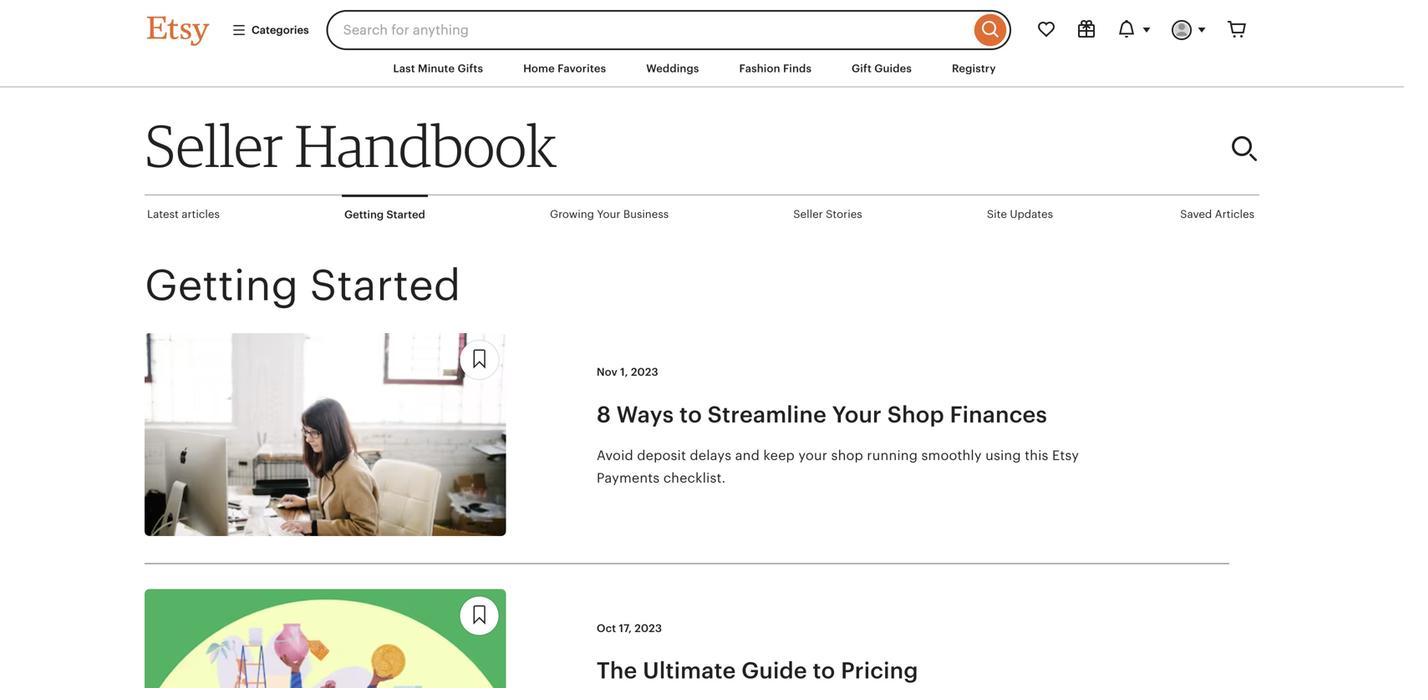 Task type: locate. For each thing, give the bounding box(es) containing it.
0 vertical spatial to
[[680, 402, 702, 428]]

seller left stories
[[793, 208, 823, 221]]

1 vertical spatial started
[[310, 261, 461, 310]]

categories banner
[[117, 0, 1287, 50]]

avoid
[[597, 448, 634, 463]]

2023 for nov 1, 2023
[[631, 366, 658, 379]]

avoid deposit delays and keep your shop running smoothly using this etsy payments checklist.
[[597, 448, 1079, 486]]

1 vertical spatial seller
[[793, 208, 823, 221]]

0 horizontal spatial getting
[[145, 261, 298, 310]]

0 horizontal spatial your
[[597, 208, 621, 221]]

site
[[987, 208, 1007, 221]]

17,
[[619, 623, 632, 635]]

oct 17, 2023
[[597, 623, 662, 635]]

to right ways
[[680, 402, 702, 428]]

1 horizontal spatial seller
[[793, 208, 823, 221]]

your right growing
[[597, 208, 621, 221]]

your
[[799, 448, 828, 463]]

1 horizontal spatial your
[[832, 402, 882, 428]]

0 vertical spatial your
[[597, 208, 621, 221]]

seller
[[145, 110, 283, 181], [793, 208, 823, 221]]

home favorites link
[[511, 53, 619, 84]]

last minute gifts
[[393, 62, 483, 75]]

last
[[393, 62, 415, 75]]

your
[[597, 208, 621, 221], [832, 402, 882, 428]]

getting
[[344, 209, 384, 221], [145, 261, 298, 310]]

2023
[[631, 366, 658, 379], [635, 623, 662, 635]]

finds
[[783, 62, 812, 75]]

etsy
[[1052, 448, 1079, 463]]

seller stories
[[793, 208, 862, 221]]

your up "shop"
[[832, 402, 882, 428]]

started down getting started link
[[310, 261, 461, 310]]

guide
[[742, 658, 807, 684]]

latest articles link
[[145, 196, 222, 233]]

getting down articles
[[145, 261, 298, 310]]

2023 right 17,
[[635, 623, 662, 635]]

site updates link
[[985, 196, 1056, 233]]

minute
[[418, 62, 455, 75]]

1,
[[620, 366, 628, 379]]

0 vertical spatial 2023
[[631, 366, 658, 379]]

0 vertical spatial getting started
[[344, 209, 425, 221]]

streamline
[[708, 402, 827, 428]]

2023 right 1,
[[631, 366, 658, 379]]

1 vertical spatial to
[[813, 658, 835, 684]]

saved articles link
[[1178, 196, 1257, 233]]

1 vertical spatial 2023
[[635, 623, 662, 635]]

fashion finds link
[[727, 53, 824, 84]]

1 vertical spatial getting started
[[145, 261, 461, 310]]

seller for seller stories
[[793, 208, 823, 221]]

0 vertical spatial seller
[[145, 110, 283, 181]]

registry link
[[940, 53, 1009, 84]]

0 horizontal spatial seller
[[145, 110, 283, 181]]

2023 for oct 17, 2023
[[635, 623, 662, 635]]

seller up articles
[[145, 110, 283, 181]]

fashion finds
[[739, 62, 812, 75]]

1 vertical spatial your
[[832, 402, 882, 428]]

to right guide
[[813, 658, 835, 684]]

ultimate
[[643, 658, 736, 684]]

growing your business link
[[547, 196, 671, 233]]

1 vertical spatial getting
[[145, 261, 298, 310]]

saved
[[1180, 208, 1212, 221]]

home
[[523, 62, 555, 75]]

running
[[867, 448, 918, 463]]

to
[[680, 402, 702, 428], [813, 658, 835, 684]]

Search for anything text field
[[327, 10, 970, 50]]

menu bar containing last minute gifts
[[117, 50, 1287, 88]]

checklist.
[[663, 471, 726, 486]]

8 ways to streamline your shop finances link
[[597, 400, 1132, 430]]

getting down seller handbook
[[344, 209, 384, 221]]

None search field
[[327, 10, 1011, 50]]

favorites
[[558, 62, 606, 75]]

handbook
[[295, 110, 557, 181]]

getting started
[[344, 209, 425, 221], [145, 261, 461, 310]]

last minute gifts link
[[381, 53, 496, 84]]

8 ways to streamline your shop finances image
[[145, 333, 506, 537]]

weddings link
[[634, 53, 712, 84]]

gifts
[[458, 62, 483, 75]]

menu bar
[[117, 50, 1287, 88]]

gift
[[852, 62, 872, 75]]

1 horizontal spatial getting
[[344, 209, 384, 221]]

started down handbook
[[386, 209, 425, 221]]

started
[[386, 209, 425, 221], [310, 261, 461, 310]]



Task type: vqa. For each thing, say whether or not it's contained in the screenshot.
(10,179)
no



Task type: describe. For each thing, give the bounding box(es) containing it.
growing your business
[[550, 208, 669, 221]]

articles
[[182, 208, 220, 221]]

oct
[[597, 623, 616, 635]]

latest
[[147, 208, 179, 221]]

weddings
[[646, 62, 699, 75]]

shop
[[831, 448, 863, 463]]

gift guides
[[852, 62, 912, 75]]

keep
[[763, 448, 795, 463]]

1 horizontal spatial to
[[813, 658, 835, 684]]

deposit
[[637, 448, 686, 463]]

articles
[[1215, 208, 1255, 221]]

gift guides link
[[839, 53, 924, 84]]

ways
[[617, 402, 674, 428]]

fashion
[[739, 62, 780, 75]]

stories
[[826, 208, 862, 221]]

nov 1, 2023
[[597, 366, 658, 379]]

categories
[[252, 24, 309, 36]]

the ultimate guide to pricing
[[597, 658, 918, 684]]

0 horizontal spatial to
[[680, 402, 702, 428]]

0 vertical spatial started
[[386, 209, 425, 221]]

delays
[[690, 448, 732, 463]]

this
[[1025, 448, 1049, 463]]

business
[[623, 208, 669, 221]]

saved articles
[[1180, 208, 1255, 221]]

the
[[597, 658, 637, 684]]

finances
[[950, 402, 1047, 428]]

updates
[[1010, 208, 1053, 221]]

8 ways to streamline your shop finances
[[597, 402, 1047, 428]]

seller handbook link
[[145, 110, 929, 181]]

categories button
[[219, 15, 321, 45]]

guides
[[875, 62, 912, 75]]

smoothly
[[922, 448, 982, 463]]

getting started link
[[342, 195, 428, 233]]

nov
[[597, 366, 618, 379]]

0 vertical spatial getting
[[344, 209, 384, 221]]

and
[[735, 448, 760, 463]]

site updates
[[987, 208, 1053, 221]]

seller handbook
[[145, 110, 557, 181]]

seller for seller handbook
[[145, 110, 283, 181]]

8
[[597, 402, 611, 428]]

payments
[[597, 471, 660, 486]]

using
[[986, 448, 1021, 463]]

registry
[[952, 62, 996, 75]]

the ultimate guide to pricing link
[[597, 657, 1132, 686]]

growing
[[550, 208, 594, 221]]

home favorites
[[523, 62, 606, 75]]

seller stories link
[[791, 196, 865, 233]]

latest articles
[[147, 208, 220, 221]]

pricing
[[841, 658, 918, 684]]

none search field inside categories banner
[[327, 10, 1011, 50]]

shop
[[887, 402, 944, 428]]



